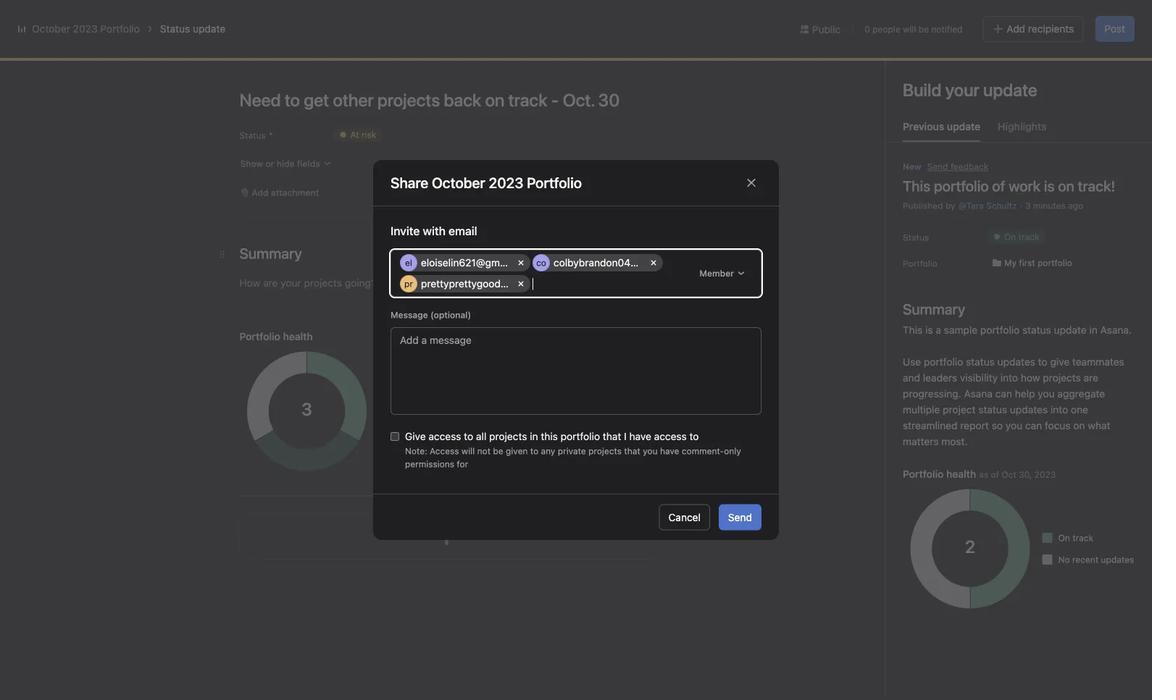 Task type: locate. For each thing, give the bounding box(es) containing it.
0 horizontal spatial 3
[[353, 295, 359, 305]]

multiple
[[903, 404, 940, 416], [482, 428, 519, 440]]

row containing eloiselin621@gmail.com
[[400, 254, 693, 296]]

1
[[253, 106, 261, 126]]

you
[[1038, 388, 1055, 400], [1006, 420, 1023, 432], [412, 428, 429, 440], [382, 444, 399, 456], [643, 446, 658, 457]]

0
[[865, 24, 870, 34], [429, 106, 440, 126], [605, 106, 616, 126]]

this inside the "new send feedback this portfolio of work is on track! published by @tara schultz · 3 minutes ago"
[[903, 178, 931, 195]]

0 horizontal spatial add
[[1007, 23, 1026, 35]]

by
[[946, 201, 956, 211], [826, 356, 839, 370]]

send inside button
[[728, 512, 752, 524]]

add
[[1037, 12, 1053, 22], [1007, 23, 1026, 35]]

1 vertical spatial this portfolio
[[734, 371, 802, 384]]

october inside dialog
[[432, 174, 485, 191]]

1 vertical spatial one
[[259, 444, 277, 456]]

0 horizontal spatial 2023
[[73, 23, 98, 35]]

1 vertical spatial aggregate
[[432, 428, 479, 440]]

1 vertical spatial work
[[365, 258, 397, 275]]

0 vertical spatial portfolio
[[100, 23, 140, 35]]

0 vertical spatial sample
[[944, 324, 978, 336]]

how inside connect this portfolio to a team or company goal to show how your work aligns to strategic priorities
[[842, 524, 862, 536]]

about this portfolio
[[734, 196, 838, 210]]

1 horizontal spatial minutes
[[1033, 201, 1066, 211]]

0 vertical spatial asana
[[964, 388, 993, 400]]

in inside give access to all projects in this portfolio that i have access to note: access will not be given to any private projects that you have comment-only permissions for
[[530, 431, 538, 443]]

minutes inside the "new send feedback this portfolio of work is on track! published by @tara schultz · 3 minutes ago"
[[1033, 201, 1066, 211]]

this is a sample portfolio status update in asana. up complete
[[259, 380, 488, 392]]

0 horizontal spatial recent
[[413, 428, 439, 438]]

october
[[32, 23, 70, 35], [64, 61, 117, 78], [432, 174, 485, 191]]

1 horizontal spatial a
[[859, 508, 864, 520]]

0 horizontal spatial as
[[336, 478, 345, 488]]

this portfolio down goals
[[734, 371, 802, 384]]

0 horizontal spatial are
[[259, 428, 274, 440]]

1 vertical spatial no
[[1058, 555, 1070, 565]]

how
[[1021, 372, 1040, 384], [602, 412, 621, 424], [842, 524, 862, 536]]

2 horizontal spatial a
[[936, 324, 941, 336]]

this
[[903, 178, 931, 195], [259, 258, 287, 275], [903, 324, 923, 336], [259, 380, 279, 392]]

1 horizontal spatial what
[[1088, 420, 1111, 432]]

work up ·
[[1009, 178, 1041, 195]]

new send feedback this portfolio of work is on track! published by @tara schultz · 3 minutes ago
[[903, 162, 1115, 211]]

send up "company" at the bottom right of the page
[[728, 512, 752, 524]]

0 people will be notified
[[865, 24, 963, 34]]

goals supported by this portfolio
[[734, 356, 839, 384]]

1 vertical spatial be
[[493, 446, 503, 457]]

sample for status
[[301, 380, 334, 392]]

only
[[724, 446, 741, 457]]

send inside the "new send feedback this portfolio of work is on track! published by @tara schultz · 3 minutes ago"
[[927, 162, 948, 172]]

access up access on the bottom
[[429, 431, 461, 443]]

this up any
[[541, 431, 558, 443]]

add up add recipients
[[1037, 12, 1053, 22]]

as for portfolio
[[979, 470, 989, 480]]

0 vertical spatial report
[[960, 420, 989, 432]]

3 minutes ago
[[353, 295, 412, 305]]

update status
[[606, 197, 672, 209]]

0 vertical spatial one
[[1071, 404, 1088, 416]]

multiple up given
[[482, 428, 519, 440]]

add inside 'button'
[[1037, 12, 1053, 22]]

supported
[[768, 356, 823, 370]]

this up goal at the right bottom
[[785, 508, 802, 520]]

eloiselin621@gmail.com cell
[[400, 254, 533, 272]]

be inside give access to all projects in this portfolio that i have access to note: access will not be given to any private projects that you have comment-only permissions for
[[493, 446, 503, 457]]

portfolio inside give access to all projects in this portfolio that i have access to note: access will not be given to any private projects that you have comment-only permissions for
[[561, 431, 600, 443]]

1 horizontal spatial oct
[[1002, 470, 1017, 480]]

0 horizontal spatial teammates
[[429, 412, 481, 424]]

0 vertical spatial summary
[[903, 301, 966, 318]]

1 horizontal spatial leaders
[[923, 372, 957, 384]]

will up for
[[462, 446, 475, 457]]

add for add billing info
[[1037, 12, 1053, 22]]

left
[[911, 17, 925, 28]]

note:
[[405, 446, 427, 457]]

october down portfolios link
[[64, 61, 117, 78]]

0 vertical spatial no
[[399, 428, 411, 438]]

projects
[[1043, 372, 1081, 384], [624, 412, 662, 424], [489, 431, 527, 443], [588, 446, 622, 457]]

0 vertical spatial no recent updates
[[399, 428, 475, 438]]

summary for status
[[259, 356, 322, 373]]

will right people
[[903, 24, 916, 34]]

list box
[[405, 6, 753, 29]]

message (optional)
[[391, 310, 471, 320]]

have right 'i'
[[629, 431, 651, 443]]

by left @tara
[[946, 201, 956, 211]]

that left 'i'
[[603, 431, 621, 443]]

update inside tab list
[[947, 121, 981, 133]]

1 vertical spatial 2023 portfolio
[[489, 174, 582, 191]]

Message (optional) text field
[[391, 328, 762, 415]]

as for status
[[336, 478, 345, 488]]

0 vertical spatial use
[[903, 356, 921, 368]]

work
[[1009, 178, 1041, 195], [365, 258, 397, 275], [888, 524, 910, 536]]

build
[[903, 80, 942, 100]]

oct for portfolio
[[1002, 470, 1017, 480]]

is
[[1044, 178, 1055, 195], [401, 258, 411, 275], [925, 324, 933, 336], [282, 380, 290, 392]]

this portfolio inside goals supported by this portfolio
[[734, 371, 802, 384]]

none checkbox inside the share october 2023 portfolio dialog
[[391, 433, 399, 441]]

update
[[193, 23, 225, 35], [947, 121, 981, 133], [1054, 324, 1087, 336], [411, 380, 443, 392]]

0 horizontal spatial by
[[826, 356, 839, 370]]

0 horizontal spatial so
[[368, 444, 380, 456]]

october 2023 portfolio
[[32, 23, 140, 35]]

as
[[979, 470, 989, 480], [336, 478, 345, 488]]

add inside button
[[1007, 23, 1026, 35]]

1 horizontal spatial focus
[[1045, 420, 1071, 432]]

1 vertical spatial a
[[292, 380, 298, 392]]

@tara schultz link
[[958, 201, 1017, 211]]

be right not
[[493, 446, 503, 457]]

0 horizontal spatial how
[[602, 412, 621, 424]]

1 horizontal spatial use
[[903, 356, 921, 368]]

portfolio down the published
[[903, 259, 938, 269]]

3 down this portfolio of work is on track!
[[353, 295, 359, 305]]

aggregate
[[1058, 388, 1105, 400], [432, 428, 479, 440]]

add report section image
[[435, 525, 458, 549]]

1 vertical spatial help
[[389, 428, 409, 440]]

in inside button
[[971, 12, 978, 22]]

2023 for portfolio
[[1035, 470, 1056, 480]]

1 horizontal spatial that
[[624, 446, 641, 457]]

1 vertical spatial october
[[64, 61, 117, 78]]

1 horizontal spatial recent
[[1073, 555, 1099, 565]]

0 horizontal spatial this
[[541, 431, 558, 443]]

0 vertical spatial by
[[946, 201, 956, 211]]

given
[[506, 446, 528, 457]]

0 horizontal spatial multiple
[[482, 428, 519, 440]]

portfolio up portfolios
[[100, 23, 140, 35]]

1 horizontal spatial 3
[[1025, 201, 1031, 211]]

messages
[[303, 88, 351, 100]]

1 horizontal spatial this is a sample portfolio status update in asana.
[[903, 324, 1132, 336]]

1 vertical spatial streamlined
[[280, 444, 334, 456]]

a
[[936, 324, 941, 336], [292, 380, 298, 392], [859, 508, 864, 520]]

leaders right add parent goal image
[[923, 372, 957, 384]]

for
[[457, 459, 468, 470]]

access up comment-
[[654, 431, 687, 443]]

be left notified
[[919, 24, 929, 34]]

a for status
[[292, 380, 298, 392]]

0 vertical spatial ago
[[1068, 201, 1084, 211]]

0 horizontal spatial send
[[728, 512, 752, 524]]

None text field
[[533, 275, 544, 293]]

ago down on track!
[[1068, 201, 1084, 211]]

1 horizontal spatial will
[[903, 24, 916, 34]]

leaders up given
[[504, 412, 538, 424]]

status update
[[160, 23, 225, 35]]

teammates
[[1072, 356, 1124, 368], [429, 412, 481, 424]]

0 horizontal spatial access
[[429, 431, 461, 443]]

track
[[303, 129, 327, 141], [1019, 232, 1040, 242], [375, 331, 396, 341], [1073, 533, 1094, 544], [433, 541, 454, 551]]

1 vertical spatial portfolio
[[903, 259, 938, 269]]

minutes right ·
[[1033, 201, 1066, 211]]

portfolio health for status
[[259, 476, 333, 488]]

work down "or"
[[888, 524, 910, 536]]

0 vertical spatial this
[[541, 431, 558, 443]]

project
[[943, 404, 976, 416], [522, 428, 555, 440]]

what
[[1088, 420, 1111, 432], [465, 444, 487, 456]]

days
[[890, 17, 909, 28]]

this inside give access to all projects in this portfolio that i have access to note: access will not be given to any private projects that you have comment-only permissions for
[[541, 431, 558, 443]]

this portfolio
[[770, 196, 838, 210], [734, 371, 802, 384]]

add parent goal image
[[895, 364, 907, 376]]

0 vertical spatial teammates
[[1072, 356, 1124, 368]]

multiple down add parent goal image
[[903, 404, 940, 416]]

my first portfolio
[[1004, 258, 1072, 268]]

this is a sample portfolio status update in asana. down my
[[903, 324, 1132, 336]]

1 horizontal spatial so
[[992, 420, 1003, 432]]

progressing.
[[903, 388, 961, 400], [277, 428, 335, 440]]

copy link image
[[621, 261, 633, 272]]

1 horizontal spatial sample
[[944, 324, 978, 336]]

tab list
[[886, 119, 1152, 143]]

add recipients button
[[983, 16, 1084, 42]]

1 horizontal spatial multiple
[[903, 404, 940, 416]]

2 vertical spatial how
[[842, 524, 862, 536]]

that down 'i'
[[624, 446, 641, 457]]

2023 portfolio inside dialog
[[489, 174, 582, 191]]

most.
[[942, 436, 968, 448], [529, 444, 555, 456]]

1 vertical spatial so
[[368, 444, 380, 456]]

1 vertical spatial will
[[462, 446, 475, 457]]

1 vertical spatial what
[[465, 444, 487, 456]]

1 horizontal spatial progressing.
[[903, 388, 961, 400]]

by inside the "new send feedback this portfolio of work is on track! published by @tara schultz · 3 minutes ago"
[[946, 201, 956, 211]]

1 horizontal spatial summary
[[903, 301, 966, 318]]

0 vertical spatial leaders
[[923, 372, 957, 384]]

member button
[[693, 263, 752, 284]]

have left comment-
[[660, 446, 679, 457]]

1 vertical spatial send
[[728, 512, 752, 524]]

2 access from the left
[[654, 431, 687, 443]]

by right supported
[[826, 356, 839, 370]]

3 inside the "new send feedback this portfolio of work is on track! published by @tara schultz · 3 minutes ago"
[[1025, 201, 1031, 211]]

no
[[399, 428, 411, 438], [1058, 555, 1070, 565]]

0 horizontal spatial minutes
[[361, 295, 394, 305]]

use portfolio status updates to give teammates and leaders visibility into how projects are progressing. asana can help you aggregate multiple project status updates into one streamlined report so you can focus on what matters most.
[[903, 356, 1127, 448], [259, 412, 665, 456]]

people
[[873, 24, 901, 34]]

1 horizontal spatial this
[[785, 508, 802, 520]]

add down trial?
[[1007, 23, 1026, 35]]

send right new
[[927, 162, 948, 172]]

and
[[903, 372, 920, 384], [484, 412, 501, 424]]

a for portfolio
[[936, 324, 941, 336]]

3 right ·
[[1025, 201, 1031, 211]]

0 horizontal spatial visibility
[[541, 412, 579, 424]]

3
[[1025, 201, 1031, 211], [353, 295, 359, 305]]

this portfolio right about on the top
[[770, 196, 838, 210]]

0 horizontal spatial no
[[399, 428, 411, 438]]

share october 2023 portfolio dialog
[[373, 160, 779, 541]]

2 vertical spatial a
[[859, 508, 864, 520]]

0 vertical spatial will
[[903, 24, 916, 34]]

1 vertical spatial project
[[522, 428, 555, 440]]

new
[[903, 162, 921, 172]]

None checkbox
[[391, 433, 399, 441]]

0 horizontal spatial streamlined
[[280, 444, 334, 456]]

one
[[1071, 404, 1088, 416], [259, 444, 277, 456]]

0 vertical spatial recent
[[413, 428, 439, 438]]

0 vertical spatial help
[[1015, 388, 1035, 400]]

portfolio health as of oct 30, 2023 for portfolio
[[903, 469, 1056, 480]]

2 vertical spatial work
[[888, 524, 910, 536]]

portfolio
[[100, 23, 140, 35], [903, 259, 938, 269]]

are
[[1084, 372, 1099, 384], [259, 428, 274, 440]]

send feedback link
[[927, 160, 989, 173]]

give
[[1050, 356, 1070, 368], [407, 412, 426, 424]]

my
[[981, 12, 993, 22]]

0 horizontal spatial one
[[259, 444, 277, 456]]

show
[[815, 524, 840, 536]]

none text field inside row
[[533, 275, 544, 293]]

1 horizontal spatial one
[[1071, 404, 1088, 416]]

access
[[430, 446, 459, 457]]

minutes
[[1033, 201, 1066, 211], [361, 295, 394, 305]]

to
[[1038, 356, 1048, 368], [395, 412, 404, 424], [464, 431, 473, 443], [690, 431, 699, 443], [530, 446, 539, 457], [847, 508, 856, 520], [803, 524, 812, 536], [789, 540, 798, 552]]

october right share
[[432, 174, 485, 191]]

1 horizontal spatial portfolio
[[903, 259, 938, 269]]

Title of update text field
[[240, 84, 674, 116]]

by inside goals supported by this portfolio
[[826, 356, 839, 370]]

ago up message
[[396, 295, 412, 305]]

1 horizontal spatial no recent updates
[[1058, 555, 1134, 565]]

0 horizontal spatial be
[[493, 446, 503, 457]]

october up portfolios
[[32, 23, 70, 35]]

1 horizontal spatial how
[[842, 524, 862, 536]]

priorities
[[845, 540, 886, 552]]

0 horizontal spatial a
[[292, 380, 298, 392]]

row
[[400, 254, 693, 296]]

track!
[[434, 258, 472, 275]]

minutes up message
[[361, 295, 394, 305]]

strategic
[[801, 540, 842, 552]]

0 vertical spatial so
[[992, 420, 1003, 432]]

portfolio health as of oct 30, 2023
[[903, 469, 1056, 480], [259, 476, 413, 488]]

Section title text field
[[240, 243, 302, 264]]

1 horizontal spatial asana
[[964, 388, 993, 400]]

add billing info
[[1037, 12, 1098, 22]]

0 vertical spatial streamlined
[[903, 420, 958, 432]]

track inside the 1 project on track
[[303, 129, 327, 141]]

work left "el"
[[365, 258, 397, 275]]

no recent updates
[[399, 428, 475, 438], [1058, 555, 1134, 565]]



Task type: vqa. For each thing, say whether or not it's contained in the screenshot.
the have to the bottom
yes



Task type: describe. For each thing, give the bounding box(es) containing it.
notified
[[932, 24, 963, 34]]

give access to all projects in this portfolio that i have access to note: access will not be given to any private projects that you have comment-only permissions for
[[405, 431, 741, 470]]

30, for portfolio
[[1019, 470, 1032, 480]]

october for october 2023 portfolio
[[32, 23, 70, 35]]

2023 for status
[[391, 478, 413, 488]]

share
[[391, 174, 428, 191]]

published
[[903, 201, 943, 211]]

19
[[878, 17, 887, 28]]

send button
[[719, 505, 762, 531]]

schultz
[[986, 201, 1017, 211]]

1 vertical spatial have
[[660, 446, 679, 457]]

(optional)
[[430, 310, 471, 320]]

what's in my trial? button
[[933, 7, 1022, 28]]

0 vertical spatial give
[[1050, 356, 1070, 368]]

1 horizontal spatial most.
[[942, 436, 968, 448]]

@tara
[[958, 201, 984, 211]]

update status button
[[597, 190, 681, 216]]

co
[[536, 258, 546, 268]]

0 horizontal spatial matters
[[490, 444, 526, 456]]

1 access from the left
[[429, 431, 461, 443]]

work inside the "new send feedback this portfolio of work is on track! published by @tara schultz · 3 minutes ago"
[[1009, 178, 1041, 195]]

feedback
[[951, 162, 989, 172]]

colbybrandon04@gmail.com cell
[[533, 254, 688, 272]]

post
[[1105, 23, 1125, 35]]

public
[[812, 23, 841, 35]]

remove section image
[[642, 252, 651, 261]]

0 horizontal spatial most.
[[529, 444, 555, 456]]

1 vertical spatial focus
[[422, 444, 447, 456]]

share october 2023 portfolio
[[391, 174, 582, 191]]

update
[[606, 197, 640, 209]]

1 vertical spatial minutes
[[361, 295, 394, 305]]

0 horizontal spatial project
[[522, 428, 555, 440]]

1 horizontal spatial project
[[943, 404, 976, 416]]

1 project on track
[[253, 106, 327, 141]]

0 horizontal spatial and
[[484, 412, 501, 424]]

oct for status
[[358, 478, 373, 488]]

recipients
[[1028, 23, 1074, 35]]

this is a sample portfolio status update in asana. for status
[[259, 380, 488, 392]]

prettyprettygood77@gmail.com
[[421, 278, 569, 290]]

you inside give access to all projects in this portfolio that i have access to note: access will not be given to any private projects that you have comment-only permissions for
[[643, 446, 658, 457]]

pr
[[404, 279, 413, 289]]

will inside give access to all projects in this portfolio that i have access to note: access will not be given to any private projects that you have comment-only permissions for
[[462, 446, 475, 457]]

1 vertical spatial recent
[[1073, 555, 1099, 565]]

0 horizontal spatial use portfolio status updates to give teammates and leaders visibility into how projects are progressing. asana can help you aggregate multiple project status updates into one streamlined report so you can focus on what matters most.
[[259, 412, 665, 456]]

asana. for portfolio
[[1100, 324, 1132, 336]]

i
[[624, 431, 627, 443]]

this inside connect this portfolio to a team or company goal to show how your work aligns to strategic priorities
[[785, 508, 802, 520]]

connect
[[742, 508, 782, 520]]

0 vertical spatial multiple
[[903, 404, 940, 416]]

0 vertical spatial be
[[919, 24, 929, 34]]

0 vertical spatial this portfolio
[[770, 196, 838, 210]]

add for add recipients
[[1007, 23, 1026, 35]]

first
[[1019, 258, 1035, 268]]

0 horizontal spatial use
[[259, 412, 278, 424]]

portfolio health as of oct 30, 2023 for status
[[259, 476, 413, 488]]

complete
[[399, 407, 438, 417]]

what's
[[940, 12, 968, 22]]

0 vertical spatial progressing.
[[903, 388, 961, 400]]

1 horizontal spatial aggregate
[[1058, 388, 1105, 400]]

info
[[1083, 12, 1098, 22]]

1 vertical spatial give
[[407, 412, 426, 424]]

tab list containing previous update
[[886, 119, 1152, 143]]

company
[[735, 524, 778, 536]]

trial?
[[995, 12, 1015, 22]]

1 horizontal spatial use portfolio status updates to give teammates and leaders visibility into how projects are progressing. asana can help you aggregate multiple project status updates into one streamlined report so you can focus on what matters most.
[[903, 356, 1127, 448]]

row inside the share october 2023 portfolio dialog
[[400, 254, 693, 296]]

0 horizontal spatial aggregate
[[432, 428, 479, 440]]

1 vertical spatial are
[[259, 428, 274, 440]]

0 horizontal spatial work
[[365, 258, 397, 275]]

19 days left
[[878, 17, 925, 28]]

1 vertical spatial multiple
[[482, 428, 519, 440]]

portfolio inside the "new send feedback this portfolio of work is on track! published by @tara schultz · 3 minutes ago"
[[934, 178, 989, 195]]

cancel
[[669, 512, 701, 524]]

my first portfolio link
[[987, 256, 1078, 270]]

goals
[[734, 356, 765, 370]]

status inside button
[[643, 197, 672, 209]]

member
[[700, 268, 734, 279]]

0 horizontal spatial what
[[465, 444, 487, 456]]

about
[[734, 196, 767, 210]]

comment-
[[682, 446, 724, 457]]

aligns
[[759, 540, 786, 552]]

what's in my trial?
[[940, 12, 1015, 22]]

1 vertical spatial asana
[[338, 428, 367, 440]]

permissions
[[405, 459, 454, 470]]

invite with email
[[391, 224, 477, 238]]

1 horizontal spatial report
[[960, 420, 989, 432]]

october 2023 portfolio link
[[32, 23, 140, 35]]

0 horizontal spatial portfolio
[[100, 23, 140, 35]]

post button
[[1095, 16, 1135, 42]]

highlights
[[998, 121, 1047, 133]]

summary for portfolio
[[903, 301, 966, 318]]

sample for portfolio
[[944, 324, 978, 336]]

a inside connect this portfolio to a team or company goal to show how your work aligns to strategic priorities
[[859, 508, 864, 520]]

connect this portfolio to a team or company goal to show how your work aligns to strategic priorities
[[735, 508, 910, 552]]

billing
[[1056, 12, 1080, 22]]

el
[[405, 258, 412, 268]]

with email
[[423, 224, 477, 238]]

1 vertical spatial no recent updates
[[1058, 555, 1134, 565]]

private
[[558, 446, 586, 457]]

goal
[[780, 524, 800, 536]]

latest status
[[241, 196, 311, 210]]

on inside the 1 project on track
[[289, 129, 301, 141]]

prettyprettygood77@gmail.com cell
[[400, 275, 569, 293]]

·
[[1020, 201, 1023, 211]]

work inside connect this portfolio to a team or company goal to show how your work aligns to strategic priorities
[[888, 524, 910, 536]]

any
[[541, 446, 555, 457]]

0 vertical spatial visibility
[[960, 372, 998, 384]]

project
[[253, 129, 286, 141]]

is inside the "new send feedback this portfolio of work is on track! published by @tara schultz · 3 minutes ago"
[[1044, 178, 1055, 195]]

workload
[[240, 88, 285, 100]]

close this dialog image
[[746, 177, 757, 189]]

portfolio inside connect this portfolio to a team or company goal to show how your work aligns to strategic priorities
[[804, 508, 844, 520]]

message
[[391, 310, 428, 320]]

1 vertical spatial progressing.
[[277, 428, 335, 440]]

1 vertical spatial report
[[337, 444, 366, 456]]

invite
[[391, 224, 420, 238]]

this is a sample portfolio status update in asana. for portfolio
[[903, 324, 1132, 336]]

team
[[867, 508, 890, 520]]

previous update
[[903, 121, 981, 133]]

eloiselin621@gmail.com
[[421, 257, 533, 269]]

not
[[477, 446, 491, 457]]

1 vertical spatial ago
[[396, 295, 412, 305]]

1 vertical spatial teammates
[[429, 412, 481, 424]]

my
[[1004, 258, 1017, 268]]

1 horizontal spatial and
[[903, 372, 920, 384]]

of inside the "new send feedback this portfolio of work is on track! published by @tara schultz · 3 minutes ago"
[[992, 178, 1005, 195]]

0 horizontal spatial that
[[603, 431, 621, 443]]

status *
[[240, 130, 273, 141]]

2 horizontal spatial 0
[[865, 24, 870, 34]]

october for october 2023 portfolio
[[64, 61, 117, 78]]

october 2023 portfolio
[[64, 61, 214, 78]]

this portfolio of work is on track! link
[[259, 258, 472, 275]]

on track!
[[1058, 178, 1115, 195]]

1 horizontal spatial no
[[1058, 555, 1070, 565]]

1 horizontal spatial are
[[1084, 372, 1099, 384]]

0 vertical spatial 2023 portfolio
[[121, 61, 214, 78]]

ago inside the "new send feedback this portfolio of work is on track! published by @tara schultz · 3 minutes ago"
[[1068, 201, 1084, 211]]

or
[[893, 508, 903, 520]]

*
[[269, 130, 273, 141]]

1 horizontal spatial 0
[[605, 106, 616, 126]]

previous
[[903, 121, 944, 133]]

0 vertical spatial have
[[629, 431, 651, 443]]

portfolio health for portfolio
[[903, 469, 976, 480]]

workload link
[[240, 88, 285, 107]]

0 horizontal spatial help
[[389, 428, 409, 440]]

your
[[864, 524, 885, 536]]

1 horizontal spatial help
[[1015, 388, 1035, 400]]

1 vertical spatial how
[[602, 412, 621, 424]]

30, for status
[[375, 478, 389, 488]]

0 likes. click to like this task image
[[595, 261, 607, 272]]

this portfolio of work is on track!
[[259, 258, 472, 275]]

all
[[476, 431, 486, 443]]

2 horizontal spatial how
[[1021, 372, 1040, 384]]

asana. for status
[[457, 380, 488, 392]]

add billing info button
[[1030, 7, 1104, 28]]

0 horizontal spatial 0
[[429, 106, 440, 126]]

add recipients
[[1007, 23, 1074, 35]]

cancel button
[[659, 505, 710, 531]]

1 horizontal spatial matters
[[903, 436, 939, 448]]

portfolios
[[64, 45, 108, 57]]

0 horizontal spatial leaders
[[504, 412, 538, 424]]

build your update
[[903, 80, 1038, 100]]

0 vertical spatial what
[[1088, 420, 1111, 432]]



